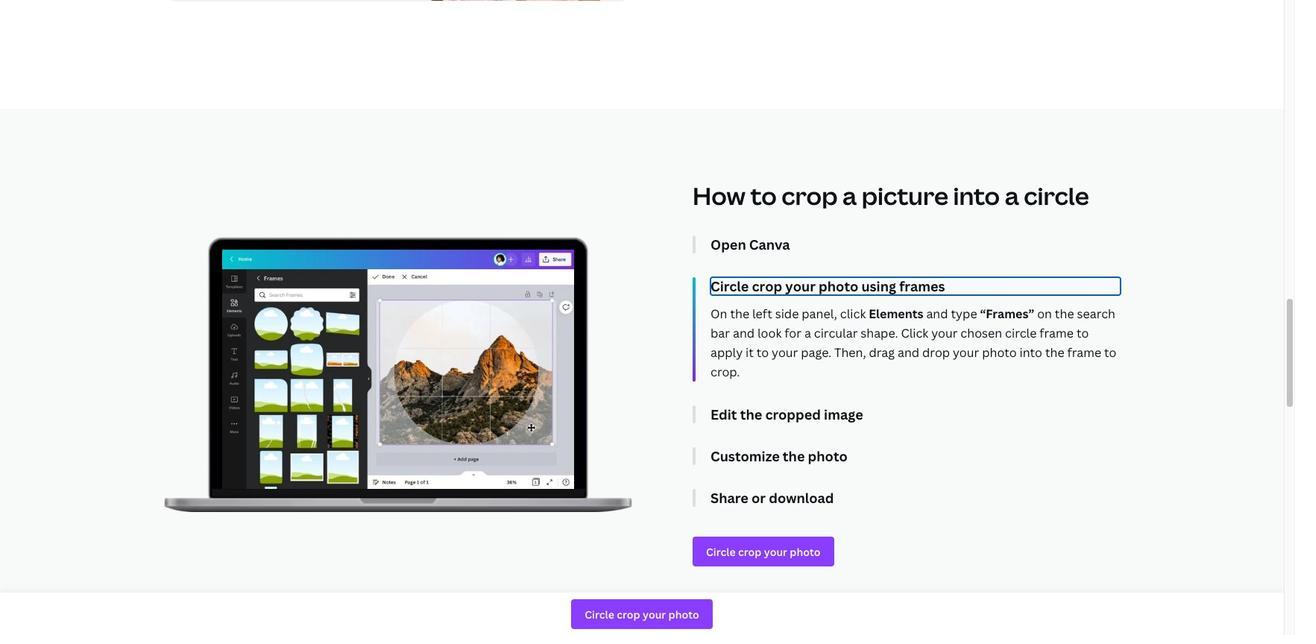 Task type: vqa. For each thing, say whether or not it's contained in the screenshot.
On the left side panel, click Elements and type "Frames"
yes



Task type: describe. For each thing, give the bounding box(es) containing it.
0 vertical spatial photo
[[819, 277, 858, 295]]

share or download
[[711, 489, 834, 507]]

using
[[861, 277, 896, 295]]

customize the photo button
[[711, 447, 1121, 465]]

customize the photo
[[711, 447, 848, 465]]

"frames"
[[980, 306, 1034, 322]]

0 vertical spatial frame
[[1040, 325, 1074, 341]]

drag
[[869, 344, 895, 361]]

frames
[[899, 277, 945, 295]]

canva
[[749, 236, 790, 254]]

your up drop
[[931, 325, 958, 341]]

page.
[[801, 344, 832, 361]]

on
[[711, 306, 727, 322]]

photo inside on the search bar and look for a circular shape. click your chosen circle frame to apply it to your page. then, drag and drop your photo into the frame to crop.
[[982, 344, 1017, 361]]

look
[[758, 325, 782, 341]]

1 horizontal spatial and
[[898, 344, 919, 361]]

1 vertical spatial frame
[[1067, 344, 1101, 361]]

then,
[[834, 344, 866, 361]]

1 horizontal spatial a
[[842, 180, 857, 212]]

left
[[752, 306, 772, 322]]

share
[[711, 489, 748, 507]]

how to crop a picture into a circle image
[[222, 250, 574, 489]]

download
[[769, 489, 834, 507]]

for
[[785, 325, 802, 341]]

how
[[693, 180, 746, 212]]

on the left side panel, click elements and type "frames"
[[711, 306, 1034, 322]]

search
[[1077, 306, 1115, 322]]

chosen
[[961, 325, 1002, 341]]

shape.
[[861, 325, 898, 341]]

circular
[[814, 325, 858, 341]]

circle inside on the search bar and look for a circular shape. click your chosen circle frame to apply it to your page. then, drag and drop your photo into the frame to crop.
[[1005, 325, 1037, 341]]

0 vertical spatial circle
[[1024, 180, 1089, 212]]

edit the cropped image button
[[711, 406, 1121, 423]]

type
[[951, 306, 977, 322]]

1 vertical spatial and
[[733, 325, 755, 341]]

edit
[[711, 406, 737, 423]]

or
[[752, 489, 766, 507]]

it
[[746, 344, 754, 361]]

2 horizontal spatial and
[[926, 306, 948, 322]]

0 vertical spatial crop
[[782, 180, 838, 212]]

picture
[[862, 180, 948, 212]]

circle
[[711, 277, 749, 295]]

apply
[[711, 344, 743, 361]]

how to crop a picture into a circle
[[693, 180, 1089, 212]]



Task type: locate. For each thing, give the bounding box(es) containing it.
and
[[926, 306, 948, 322], [733, 325, 755, 341], [898, 344, 919, 361]]

crop.
[[711, 364, 740, 380]]

crop up canva
[[782, 180, 838, 212]]

and down the click
[[898, 344, 919, 361]]

the for on the search bar and look for a circular shape. click your chosen circle frame to apply it to your page. then, drag and drop your photo into the frame to crop.
[[1055, 306, 1074, 322]]

your
[[785, 277, 816, 295], [931, 325, 958, 341], [772, 344, 798, 361], [953, 344, 979, 361]]

into right picture
[[953, 180, 1000, 212]]

click
[[901, 325, 929, 341]]

a
[[842, 180, 857, 212], [1005, 180, 1019, 212], [804, 325, 811, 341]]

the for on the left side panel, click elements and type "frames"
[[730, 306, 749, 322]]

open canva
[[711, 236, 790, 254]]

1 horizontal spatial into
[[1020, 344, 1042, 361]]

bar
[[711, 325, 730, 341]]

1 vertical spatial crop
[[752, 277, 782, 295]]

and up it
[[733, 325, 755, 341]]

into down on
[[1020, 344, 1042, 361]]

circle
[[1024, 180, 1089, 212], [1005, 325, 1037, 341]]

the for edit the cropped image
[[740, 406, 762, 423]]

image
[[824, 406, 863, 423]]

the
[[730, 306, 749, 322], [1055, 306, 1074, 322], [1045, 344, 1064, 361], [740, 406, 762, 423], [783, 447, 805, 465]]

2 horizontal spatial a
[[1005, 180, 1019, 212]]

0 horizontal spatial and
[[733, 325, 755, 341]]

circle crop your photo using frames
[[711, 277, 945, 295]]

into inside on the search bar and look for a circular shape. click your chosen circle frame to apply it to your page. then, drag and drop your photo into the frame to crop.
[[1020, 344, 1042, 361]]

frame down search
[[1067, 344, 1101, 361]]

circle crop your photo using frames button
[[711, 277, 1121, 295]]

the for customize the photo
[[783, 447, 805, 465]]

0 vertical spatial and
[[926, 306, 948, 322]]

your down chosen
[[953, 344, 979, 361]]

crop
[[782, 180, 838, 212], [752, 277, 782, 295]]

2 vertical spatial and
[[898, 344, 919, 361]]

a inside on the search bar and look for a circular shape. click your chosen circle frame to apply it to your page. then, drag and drop your photo into the frame to crop.
[[804, 325, 811, 341]]

1 vertical spatial into
[[1020, 344, 1042, 361]]

photo
[[819, 277, 858, 295], [982, 344, 1017, 361], [808, 447, 848, 465]]

0 horizontal spatial into
[[953, 180, 1000, 212]]

frame down on
[[1040, 325, 1074, 341]]

crop up left
[[752, 277, 782, 295]]

elements
[[869, 306, 923, 322]]

side
[[775, 306, 799, 322]]

customize
[[711, 447, 780, 465]]

into
[[953, 180, 1000, 212], [1020, 344, 1042, 361]]

2 vertical spatial photo
[[808, 447, 848, 465]]

photo down image on the right bottom
[[808, 447, 848, 465]]

0 horizontal spatial a
[[804, 325, 811, 341]]

drop
[[922, 344, 950, 361]]

open canva button
[[711, 236, 1121, 254]]

your down for
[[772, 344, 798, 361]]

photo down chosen
[[982, 344, 1017, 361]]

click
[[840, 306, 866, 322]]

frame
[[1040, 325, 1074, 341], [1067, 344, 1101, 361]]

photo up click
[[819, 277, 858, 295]]

panel,
[[802, 306, 837, 322]]

cropped
[[765, 406, 821, 423]]

open
[[711, 236, 746, 254]]

and left type
[[926, 306, 948, 322]]

0 vertical spatial into
[[953, 180, 1000, 212]]

your up the side
[[785, 277, 816, 295]]

to
[[750, 180, 777, 212], [1077, 325, 1089, 341], [757, 344, 769, 361], [1104, 344, 1117, 361]]

1 vertical spatial circle
[[1005, 325, 1037, 341]]

share or download button
[[711, 489, 1121, 507]]

edit the cropped image
[[711, 406, 863, 423]]

on the search bar and look for a circular shape. click your chosen circle frame to apply it to your page. then, drag and drop your photo into the frame to crop.
[[711, 306, 1117, 380]]

1 vertical spatial photo
[[982, 344, 1017, 361]]

on
[[1037, 306, 1052, 322]]



